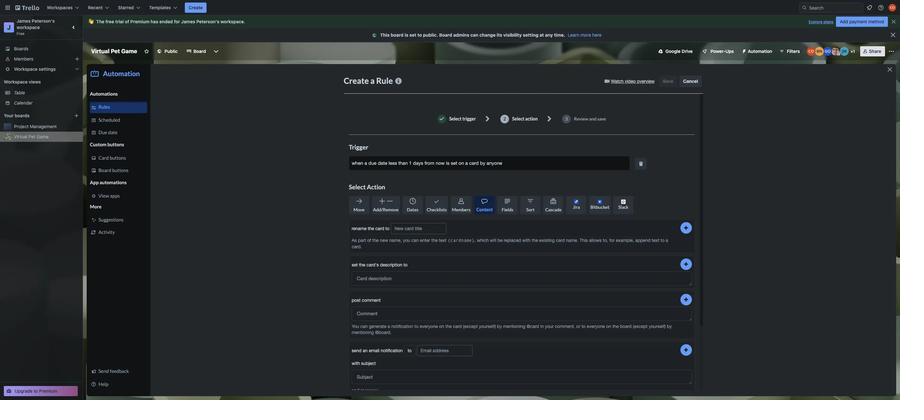 Task type: describe. For each thing, give the bounding box(es) containing it.
virtual inside virtual pet game "link"
[[14, 134, 27, 139]]

is
[[405, 32, 409, 38]]

its
[[497, 32, 503, 38]]

virtual inside virtual pet game text box
[[91, 48, 110, 55]]

google drive button
[[655, 46, 697, 56]]

power-ups button
[[698, 46, 738, 56]]

this member is an admin of this board. image
[[838, 53, 841, 56]]

plans
[[824, 19, 834, 24]]

workspace inside 'banner'
[[221, 19, 244, 24]]

free
[[17, 31, 25, 36]]

public.
[[423, 32, 438, 38]]

create
[[189, 5, 203, 10]]

workspace views
[[4, 79, 41, 85]]

+
[[851, 49, 854, 54]]

customize views image
[[213, 48, 220, 55]]

upgrade to premium
[[15, 389, 57, 394]]

workspace for workspace settings
[[14, 66, 38, 72]]

google drive
[[666, 48, 693, 54]]

ended
[[159, 19, 173, 24]]

1
[[854, 49, 856, 54]]

at
[[540, 32, 544, 38]]

1 horizontal spatial james
[[181, 19, 195, 24]]

explore plans button
[[809, 18, 834, 26]]

sm image
[[372, 32, 381, 39]]

filters
[[787, 48, 801, 54]]

admins
[[454, 32, 470, 38]]

management
[[30, 124, 57, 129]]

primary element
[[0, 0, 901, 15]]

of
[[125, 19, 129, 24]]

has
[[151, 19, 158, 24]]

share
[[870, 48, 882, 54]]

boards
[[14, 46, 29, 51]]

drive
[[682, 48, 693, 54]]

virtual pet game link
[[14, 134, 79, 140]]

explore
[[809, 19, 823, 24]]

payment
[[850, 19, 868, 24]]

learn
[[568, 32, 580, 38]]

ups
[[726, 48, 734, 54]]

workspace inside james peterson's workspace free
[[17, 25, 40, 30]]

explore plans
[[809, 19, 834, 24]]

search image
[[803, 5, 808, 10]]

calendar link
[[14, 100, 79, 106]]

1 vertical spatial to
[[34, 389, 38, 394]]

recent button
[[84, 3, 113, 13]]

board
[[391, 32, 404, 38]]

0 notifications image
[[866, 4, 874, 11]]

board inside board link
[[194, 48, 206, 54]]

james peterson's workspace link
[[17, 18, 56, 30]]

pet inside text box
[[111, 48, 120, 55]]

christina overa (christinaovera) image
[[807, 47, 816, 56]]

google drive icon image
[[659, 49, 664, 54]]

add payment method button
[[837, 17, 889, 27]]

starred
[[118, 5, 134, 10]]

boards link
[[0, 44, 83, 54]]

banner containing 👋
[[83, 15, 901, 28]]

project management
[[14, 124, 57, 129]]

premium inside 'banner'
[[130, 19, 150, 24]]

time.
[[554, 32, 566, 38]]

settings
[[39, 66, 56, 72]]

power-
[[711, 48, 726, 54]]

virtual pet game inside virtual pet game text box
[[91, 48, 137, 55]]

boards
[[15, 113, 30, 118]]

add payment method
[[841, 19, 885, 24]]

add
[[841, 19, 849, 24]]

your
[[4, 113, 14, 118]]

👋
[[88, 19, 94, 24]]

board link
[[183, 46, 210, 56]]

power-ups
[[711, 48, 734, 54]]

public button
[[153, 46, 182, 56]]

setting
[[523, 32, 539, 38]]

workspaces
[[47, 5, 73, 10]]

peterson's inside james peterson's workspace free
[[32, 18, 55, 24]]

this board is set to public. board admins can change its visibility setting at any time. learn more here
[[381, 32, 602, 38]]



Task type: vqa. For each thing, say whether or not it's contained in the screenshot.
3rd tab from the left
no



Task type: locate. For each thing, give the bounding box(es) containing it.
1 horizontal spatial peterson's
[[196, 19, 220, 24]]

upgrade
[[15, 389, 33, 394]]

j
[[7, 24, 11, 31]]

workspaces button
[[43, 3, 83, 13]]

more
[[581, 32, 592, 38]]

pet
[[111, 48, 120, 55], [29, 134, 35, 139]]

game left star or unstar board icon
[[121, 48, 137, 55]]

james
[[17, 18, 31, 24], [181, 19, 195, 24]]

pet down trial
[[111, 48, 120, 55]]

0 horizontal spatial virtual
[[14, 134, 27, 139]]

your boards
[[4, 113, 30, 118]]

0 vertical spatial premium
[[130, 19, 150, 24]]

0 horizontal spatial board
[[194, 48, 206, 54]]

0 horizontal spatial virtual pet game
[[14, 134, 49, 139]]

1 horizontal spatial board
[[440, 32, 453, 38]]

premium right of
[[130, 19, 150, 24]]

0 vertical spatial to
[[418, 32, 422, 38]]

1 horizontal spatial premium
[[130, 19, 150, 24]]

calendar
[[14, 100, 33, 106]]

recent
[[88, 5, 103, 10]]

workspace down members
[[14, 66, 38, 72]]

to right upgrade
[[34, 389, 38, 394]]

1 horizontal spatial virtual
[[91, 48, 110, 55]]

0 vertical spatial game
[[121, 48, 137, 55]]

james peterson's workspace free
[[17, 18, 56, 36]]

public
[[165, 48, 178, 54]]

game
[[121, 48, 137, 55], [37, 134, 49, 139]]

sm image
[[740, 46, 749, 55]]

any
[[545, 32, 553, 38]]

virtual
[[91, 48, 110, 55], [14, 134, 27, 139]]

open information menu image
[[878, 4, 885, 11]]

table
[[14, 90, 25, 95]]

james peterson (jamespeterson93) image
[[832, 47, 841, 56]]

members
[[14, 56, 33, 62]]

change
[[480, 32, 496, 38]]

0 vertical spatial virtual pet game
[[91, 48, 137, 55]]

0 horizontal spatial pet
[[29, 134, 35, 139]]

.
[[244, 19, 245, 24]]

1 vertical spatial virtual pet game
[[14, 134, 49, 139]]

0 horizontal spatial workspace
[[17, 25, 40, 30]]

1 horizontal spatial game
[[121, 48, 137, 55]]

1 horizontal spatial pet
[[111, 48, 120, 55]]

+ 1
[[851, 49, 856, 54]]

1 vertical spatial game
[[37, 134, 49, 139]]

this
[[381, 32, 390, 38]]

board left customize views image
[[194, 48, 206, 54]]

ben nelson (bennelson96) image
[[816, 47, 824, 56]]

1 vertical spatial virtual
[[14, 134, 27, 139]]

share button
[[861, 46, 886, 56]]

method
[[869, 19, 885, 24]]

0 horizontal spatial james
[[17, 18, 31, 24]]

virtual pet game down project management
[[14, 134, 49, 139]]

0 vertical spatial workspace
[[14, 66, 38, 72]]

james right for
[[181, 19, 195, 24]]

gary orlando (garyorlando) image
[[824, 47, 833, 56]]

virtual pet game inside virtual pet game "link"
[[14, 134, 49, 139]]

workspace inside popup button
[[14, 66, 38, 72]]

can
[[471, 32, 479, 38]]

game inside virtual pet game text box
[[121, 48, 137, 55]]

templates button
[[145, 3, 181, 13]]

virtual pet game down the free
[[91, 48, 137, 55]]

table link
[[14, 90, 79, 96]]

project
[[14, 124, 29, 129]]

add board image
[[74, 113, 79, 118]]

peterson's
[[32, 18, 55, 24], [196, 19, 220, 24]]

1 vertical spatial board
[[194, 48, 206, 54]]

1 horizontal spatial to
[[418, 32, 422, 38]]

1 vertical spatial workspace
[[4, 79, 28, 85]]

workspace settings button
[[0, 64, 83, 74]]

workspace settings
[[14, 66, 56, 72]]

pet inside "link"
[[29, 134, 35, 139]]

here
[[593, 32, 602, 38]]

0 vertical spatial pet
[[111, 48, 120, 55]]

wave image
[[88, 19, 94, 25]]

pet down project management
[[29, 134, 35, 139]]

google
[[666, 48, 681, 54]]

workspace for workspace views
[[4, 79, 28, 85]]

james up free
[[17, 18, 31, 24]]

upgrade to premium link
[[4, 386, 78, 397]]

virtual down the
[[91, 48, 110, 55]]

to right set
[[418, 32, 422, 38]]

your boards with 2 items element
[[4, 112, 64, 120]]

1 horizontal spatial virtual pet game
[[91, 48, 137, 55]]

visibility
[[504, 32, 522, 38]]

0 horizontal spatial peterson's
[[32, 18, 55, 24]]

to
[[418, 32, 422, 38], [34, 389, 38, 394]]

1 vertical spatial pet
[[29, 134, 35, 139]]

workspace navigation collapse icon image
[[70, 23, 78, 32]]

jeremy miller (jeremymiller198) image
[[840, 47, 849, 56]]

the
[[96, 19, 104, 24]]

create button
[[185, 3, 207, 13]]

banner
[[83, 15, 901, 28]]

workspace up table
[[4, 79, 28, 85]]

automation
[[749, 48, 773, 54]]

templates
[[149, 5, 171, 10]]

board
[[440, 32, 453, 38], [194, 48, 206, 54]]

👋 the free trial of premium has ended for james peterson's workspace .
[[88, 19, 245, 24]]

peterson's down back to home 'image'
[[32, 18, 55, 24]]

premium right upgrade
[[39, 389, 57, 394]]

workspace
[[221, 19, 244, 24], [17, 25, 40, 30]]

show menu image
[[889, 48, 895, 55]]

0 horizontal spatial to
[[34, 389, 38, 394]]

free
[[106, 19, 114, 24]]

learn more here link
[[566, 32, 602, 38]]

virtual down project
[[14, 134, 27, 139]]

board right public.
[[440, 32, 453, 38]]

peterson's inside 'banner'
[[196, 19, 220, 24]]

0 vertical spatial virtual
[[91, 48, 110, 55]]

peterson's down the create button
[[196, 19, 220, 24]]

j link
[[4, 22, 14, 33]]

0 vertical spatial board
[[440, 32, 453, 38]]

game inside virtual pet game "link"
[[37, 134, 49, 139]]

starred button
[[114, 3, 144, 13]]

christina overa (christinaovera) image
[[889, 4, 897, 11]]

game down management
[[37, 134, 49, 139]]

views
[[29, 79, 41, 85]]

project management link
[[14, 123, 79, 130]]

star or unstar board image
[[144, 49, 149, 54]]

1 vertical spatial premium
[[39, 389, 57, 394]]

members link
[[0, 54, 83, 64]]

0 horizontal spatial game
[[37, 134, 49, 139]]

for
[[174, 19, 180, 24]]

back to home image
[[15, 3, 39, 13]]

0 horizontal spatial premium
[[39, 389, 57, 394]]

automation button
[[740, 46, 777, 56]]

set
[[410, 32, 417, 38]]

Search field
[[808, 3, 863, 12]]

trial
[[115, 19, 124, 24]]

filters button
[[778, 46, 802, 56]]

virtual pet game
[[91, 48, 137, 55], [14, 134, 49, 139]]

Board name text field
[[88, 46, 140, 56]]

1 vertical spatial workspace
[[17, 25, 40, 30]]

james inside james peterson's workspace free
[[17, 18, 31, 24]]

0 vertical spatial workspace
[[221, 19, 244, 24]]

workspace
[[14, 66, 38, 72], [4, 79, 28, 85]]

1 horizontal spatial workspace
[[221, 19, 244, 24]]



